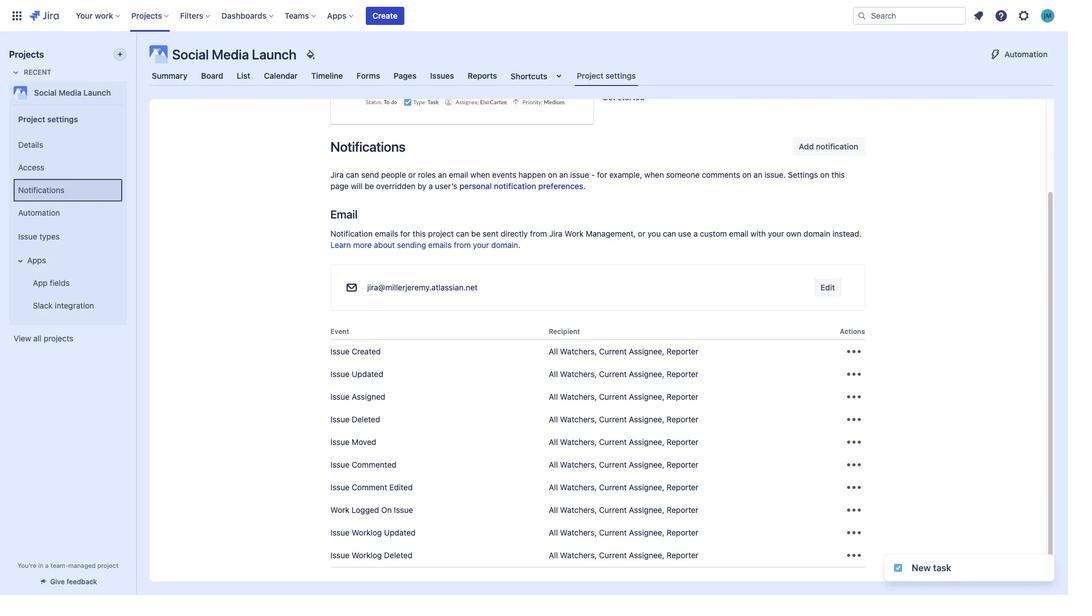 Task type: describe. For each thing, give the bounding box(es) containing it.
0 horizontal spatial media
[[59, 88, 81, 97]]

view all projects
[[14, 334, 73, 343]]

help image
[[994, 9, 1008, 22]]

edit button
[[814, 279, 842, 297]]

edited
[[389, 482, 413, 492]]

for inside jira can send people or roles an email when events happen on an issue - for example, when someone comments on an issue. settings on this page will be overridden by a user's
[[597, 170, 607, 180]]

1 vertical spatial updated
[[384, 528, 416, 537]]

watchers, for issue updated
[[560, 369, 597, 379]]

assignee, for issue deleted
[[629, 414, 664, 424]]

issue for issue assigned
[[330, 392, 350, 401]]

on inside stay on top of your work by receiving notifications of updates to your team's projects or personalized notifications for your work.
[[621, 65, 630, 75]]

new task button
[[885, 554, 1055, 582]]

0 vertical spatial notifications
[[740, 65, 785, 75]]

settings inside tab list
[[606, 71, 636, 80]]

more
[[353, 240, 372, 250]]

notification for personal
[[494, 181, 536, 191]]

current for issue comment edited
[[599, 482, 627, 492]]

work inside dropdown button
[[95, 10, 113, 20]]

timeline
[[311, 71, 343, 80]]

notification actions image for issue moved
[[845, 433, 863, 451]]

issue types
[[18, 231, 60, 241]]

stay on top of your work by receiving notifications of updates to your team's projects or personalized notifications for your work.
[[602, 65, 854, 86]]

reporter for issue commented
[[667, 460, 699, 469]]

project settings inside group
[[18, 114, 78, 124]]

projects inside "link"
[[44, 334, 73, 343]]

assignee, for issue worklog deleted
[[629, 550, 664, 560]]

issue commented
[[330, 460, 396, 469]]

be inside jira can send people or roles an email when events happen on an issue - for example, when someone comments on an issue. settings on this page will be overridden by a user's
[[365, 181, 374, 191]]

1 an from the left
[[438, 170, 447, 180]]

1 when from the left
[[470, 170, 490, 180]]

summary
[[152, 71, 187, 80]]

issues
[[430, 71, 454, 80]]

issue
[[570, 170, 589, 180]]

watchers, for issue commented
[[560, 460, 597, 469]]

or inside jira can send people or roles an email when events happen on an issue - for example, when someone comments on an issue. settings on this page will be overridden by a user's
[[408, 170, 416, 180]]

appswitcher icon image
[[10, 9, 24, 22]]

get started
[[602, 92, 645, 102]]

tab list containing project settings
[[143, 66, 1061, 86]]

email inside jira can send people or roles an email when events happen on an issue - for example, when someone comments on an issue. settings on this page will be overridden by a user's
[[449, 170, 468, 180]]

all watchers, current assignee, reporter for issue updated
[[549, 369, 699, 379]]

collapse recent projects image
[[9, 66, 23, 79]]

reporter for issue created
[[667, 346, 699, 356]]

1 horizontal spatial from
[[530, 229, 547, 239]]

current for issue created
[[599, 346, 627, 356]]

reporter for issue moved
[[667, 437, 699, 447]]

email icon image
[[345, 281, 358, 295]]

reporter for work logged on issue
[[667, 505, 699, 515]]

social inside social media launch link
[[34, 88, 57, 97]]

notification emails for this project can be sent directly from jira work management, or you can use a custom email with your own domain instead. learn more about sending emails from your domain .
[[330, 229, 862, 250]]

app fields link
[[20, 272, 122, 294]]

projects inside popup button
[[131, 10, 162, 20]]

be inside notification emails for this project can be sent directly from jira work management, or you can use a custom email with your own domain instead. learn more about sending emails from your domain .
[[471, 229, 480, 239]]

1 vertical spatial projects
[[9, 49, 44, 59]]

for inside notification emails for this project can be sent directly from jira work management, or you can use a custom email with your own domain instead. learn more about sending emails from your domain .
[[400, 229, 410, 239]]

search image
[[857, 11, 866, 20]]

projects inside stay on top of your work by receiving notifications of updates to your team's projects or personalized notifications for your work.
[[629, 77, 658, 86]]

projects button
[[128, 7, 173, 25]]

settings
[[788, 170, 818, 180]]

0 horizontal spatial domain
[[491, 240, 518, 250]]

custom
[[700, 229, 727, 239]]

issue for issue worklog updated
[[330, 528, 350, 537]]

issue for issue commented
[[330, 460, 350, 469]]

create
[[373, 10, 398, 20]]

top
[[632, 65, 644, 75]]

board link
[[199, 66, 225, 86]]

learn more about sending emails from your domain button
[[330, 240, 518, 251]]

automation link
[[14, 202, 122, 224]]

1 vertical spatial launch
[[83, 88, 111, 97]]

assignee, for issue commented
[[629, 460, 664, 469]]

fields
[[50, 278, 70, 287]]

team's
[[602, 77, 626, 86]]

1 horizontal spatial domain
[[803, 229, 830, 239]]

can inside jira can send people or roles an email when events happen on an issue - for example, when someone comments on an issue. settings on this page will be overridden by a user's
[[346, 170, 359, 180]]

assignee, for work logged on issue
[[629, 505, 664, 515]]

reporter for issue updated
[[667, 369, 699, 379]]

learn
[[330, 240, 351, 250]]

all watchers, current assignee, reporter for issue commented
[[549, 460, 699, 469]]

preferences
[[538, 181, 583, 191]]

app fields
[[33, 278, 70, 287]]

2 vertical spatial a
[[45, 562, 49, 569]]

2 an from the left
[[559, 170, 568, 180]]

all watchers, current assignee, reporter for issue assigned
[[549, 392, 699, 401]]

on
[[381, 505, 392, 515]]

work logged on issue
[[330, 505, 413, 515]]

on up preferences
[[548, 170, 557, 180]]

jira inside notification emails for this project can be sent directly from jira work management, or you can use a custom email with your own domain instead. learn more about sending emails from your domain .
[[549, 229, 562, 239]]

1 of from the left
[[646, 65, 653, 75]]

or inside notification emails for this project can be sent directly from jira work management, or you can use a custom email with your own domain instead. learn more about sending emails from your domain .
[[638, 229, 645, 239]]

slack integration link
[[20, 294, 122, 317]]

banner containing your work
[[0, 0, 1068, 32]]

integration
[[55, 300, 94, 310]]

all watchers, current assignee, reporter for issue deleted
[[549, 414, 699, 424]]

issue for issue moved
[[330, 437, 350, 447]]

create button
[[366, 7, 404, 25]]

automation inside button
[[1005, 49, 1048, 59]]

all for issue worklog updated
[[549, 528, 558, 537]]

dashboards button
[[218, 7, 278, 25]]

watchers, for issue worklog deleted
[[560, 550, 597, 560]]

project inside notification emails for this project can be sent directly from jira work management, or you can use a custom email with your own domain instead. learn more about sending emails from your domain .
[[428, 229, 454, 239]]

forms
[[357, 71, 380, 80]]

shortcuts
[[511, 71, 547, 81]]

board
[[201, 71, 223, 80]]

jira issue preview in slack image
[[330, 44, 593, 124]]

1 horizontal spatial notifications
[[330, 139, 405, 155]]

dashboards
[[221, 10, 267, 20]]

0 horizontal spatial work
[[330, 505, 349, 515]]

with
[[751, 229, 766, 239]]

moved
[[352, 437, 376, 447]]

all for issue assigned
[[549, 392, 558, 401]]

task
[[933, 563, 951, 573]]

1 vertical spatial emails
[[428, 240, 452, 250]]

all for issue deleted
[[549, 414, 558, 424]]

project inside group
[[18, 114, 45, 124]]

details link
[[14, 134, 122, 156]]

primary element
[[7, 0, 853, 31]]

3 an from the left
[[754, 170, 762, 180]]

Search field
[[853, 7, 966, 25]]

0 vertical spatial updated
[[352, 369, 383, 379]]

current for issue assigned
[[599, 392, 627, 401]]

jira can send people or roles an email when events happen on an issue - for example, when someone comments on an issue. settings on this page will be overridden by a user's
[[330, 170, 845, 191]]

your
[[76, 10, 93, 20]]

0 vertical spatial emails
[[375, 229, 398, 239]]

automation image
[[989, 48, 1002, 61]]

current for issue commented
[[599, 460, 627, 469]]

reporter for issue assigned
[[667, 392, 699, 401]]

0 vertical spatial .
[[583, 181, 586, 191]]

your left work.
[[778, 77, 794, 86]]

reports
[[468, 71, 497, 80]]

issue deleted
[[330, 414, 380, 424]]

notification actions image for issue deleted
[[845, 410, 863, 428]]

automation inside group
[[18, 208, 60, 217]]

this inside notification emails for this project can be sent directly from jira work management, or you can use a custom email with your own domain instead. learn more about sending emails from your domain .
[[413, 229, 426, 239]]

-
[[591, 170, 595, 180]]

details
[[18, 140, 43, 149]]

1 vertical spatial project
[[97, 562, 118, 569]]

timeline link
[[309, 66, 345, 86]]

automation button
[[982, 45, 1055, 63]]

social media launch link
[[9, 82, 122, 104]]

add notification button
[[792, 138, 865, 156]]

work inside stay on top of your work by receiving notifications of updates to your team's projects or personalized notifications for your work.
[[674, 65, 692, 75]]

notifications inside 'link'
[[18, 185, 64, 195]]

notification actions image for work logged on issue
[[845, 501, 863, 519]]

management,
[[586, 229, 636, 239]]

issue worklog deleted
[[330, 550, 412, 560]]

overridden
[[376, 181, 415, 191]]

watchers, for issue deleted
[[560, 414, 597, 424]]

user's
[[435, 181, 457, 191]]

teams button
[[281, 7, 320, 25]]

1 horizontal spatial can
[[456, 229, 469, 239]]

issue updated
[[330, 369, 383, 379]]

issue for issue deleted
[[330, 414, 350, 424]]

get
[[602, 92, 616, 102]]

issue created
[[330, 346, 381, 356]]

jira inside jira can send people or roles an email when events happen on an issue - for example, when someone comments on an issue. settings on this page will be overridden by a user's
[[330, 170, 344, 180]]

notification actions image for issue updated
[[845, 365, 863, 383]]

notifications image
[[972, 9, 985, 22]]

all for issue worklog deleted
[[549, 550, 558, 560]]

watchers, for issue created
[[560, 346, 597, 356]]

filters
[[180, 10, 203, 20]]

started
[[618, 92, 645, 102]]

calendar
[[264, 71, 298, 80]]

notification for add
[[816, 142, 858, 151]]

notification actions image for issue commented
[[845, 456, 863, 474]]

instead.
[[833, 229, 862, 239]]

view
[[14, 334, 31, 343]]

page
[[330, 181, 349, 191]]

work inside notification emails for this project can be sent directly from jira work management, or you can use a custom email with your own domain instead. learn more about sending emails from your domain .
[[565, 229, 584, 239]]

all
[[33, 334, 42, 343]]

assignee, for issue moved
[[629, 437, 664, 447]]

filters button
[[177, 7, 215, 25]]

directly
[[501, 229, 528, 239]]

someone
[[666, 170, 700, 180]]

use
[[678, 229, 691, 239]]

recipient
[[549, 328, 580, 336]]



Task type: vqa. For each thing, say whether or not it's contained in the screenshot.
right the
no



Task type: locate. For each thing, give the bounding box(es) containing it.
your left own
[[768, 229, 784, 239]]

notifications down 'access'
[[18, 185, 64, 195]]

personal notification preferences link
[[459, 181, 583, 192]]

2 horizontal spatial can
[[663, 229, 676, 239]]

9 all from the top
[[549, 528, 558, 537]]

0 vertical spatial work
[[95, 10, 113, 20]]

issues link
[[428, 66, 456, 86]]

project up details
[[18, 114, 45, 124]]

notification actions image for issue comment edited
[[845, 478, 863, 496]]

0 horizontal spatial projects
[[9, 49, 44, 59]]

updates
[[797, 65, 826, 75]]

worklog for updated
[[352, 528, 382, 537]]

issue inside group
[[18, 231, 37, 241]]

emails up the about
[[375, 229, 398, 239]]

0 horizontal spatial work
[[95, 10, 113, 20]]

of right the top
[[646, 65, 653, 75]]

7 notification actions image from the top
[[845, 546, 863, 564]]

1 vertical spatial work
[[330, 505, 349, 515]]

apps
[[327, 10, 347, 20], [27, 255, 46, 265]]

issue right on
[[394, 505, 413, 515]]

2 vertical spatial for
[[400, 229, 410, 239]]

2 current from the top
[[599, 369, 627, 379]]

6 notification actions image from the top
[[845, 524, 863, 542]]

0 vertical spatial project settings
[[577, 71, 636, 80]]

by down roles
[[418, 181, 426, 191]]

your profile and settings image
[[1041, 9, 1055, 22]]

you're in a team-managed project
[[18, 562, 118, 569]]

notifications right the receiving
[[740, 65, 785, 75]]

or left roles
[[408, 170, 416, 180]]

0 vertical spatial this
[[832, 170, 845, 180]]

1 vertical spatial automation
[[18, 208, 60, 217]]

issue for issue comment edited
[[330, 482, 350, 492]]

recent
[[24, 68, 51, 76]]

7 all watchers, current assignee, reporter from the top
[[549, 482, 699, 492]]

updated down on
[[384, 528, 416, 537]]

4 watchers, from the top
[[560, 414, 597, 424]]

email
[[449, 170, 468, 180], [729, 229, 748, 239]]

0 horizontal spatial social media launch
[[34, 88, 111, 97]]

1 horizontal spatial this
[[832, 170, 845, 180]]

2 when from the left
[[644, 170, 664, 180]]

this up learn more about sending emails from your domain button
[[413, 229, 426, 239]]

domain down directly
[[491, 240, 518, 250]]

watchers, for work logged on issue
[[560, 505, 597, 515]]

shortcuts button
[[508, 66, 568, 86]]

an up preferences
[[559, 170, 568, 180]]

will
[[351, 181, 363, 191]]

group containing project settings
[[11, 104, 122, 324]]

project inside tab list
[[577, 71, 604, 80]]

1 assignee, from the top
[[629, 346, 664, 356]]

created
[[352, 346, 381, 356]]

1 horizontal spatial project
[[577, 71, 604, 80]]

a inside jira can send people or roles an email when events happen on an issue - for example, when someone comments on an issue. settings on this page will be overridden by a user's
[[429, 181, 433, 191]]

2 of from the left
[[787, 65, 795, 75]]

an up user's
[[438, 170, 447, 180]]

all for issue updated
[[549, 369, 558, 379]]

0 horizontal spatial of
[[646, 65, 653, 75]]

1 notification actions image from the top
[[845, 410, 863, 428]]

8 all from the top
[[549, 505, 558, 515]]

0 horizontal spatial notification
[[494, 181, 536, 191]]

0 horizontal spatial an
[[438, 170, 447, 180]]

assignee,
[[629, 346, 664, 356], [629, 369, 664, 379], [629, 392, 664, 401], [629, 414, 664, 424], [629, 437, 664, 447], [629, 460, 664, 469], [629, 482, 664, 492], [629, 505, 664, 515], [629, 528, 664, 537], [629, 550, 664, 560]]

social down recent
[[34, 88, 57, 97]]

assignee, for issue created
[[629, 346, 664, 356]]

emails right 'sending'
[[428, 240, 452, 250]]

you're
[[18, 562, 36, 569]]

0 horizontal spatial automation
[[18, 208, 60, 217]]

work left logged on the bottom of page
[[330, 505, 349, 515]]

jira@millerjeremy.atlassian.net
[[367, 283, 478, 292]]

6 all from the top
[[549, 460, 558, 469]]

notification right the add
[[816, 142, 858, 151]]

9 reporter from the top
[[667, 528, 699, 537]]

apps up app on the left top of the page
[[27, 255, 46, 265]]

2 horizontal spatial or
[[660, 77, 668, 86]]

get started link
[[602, 92, 645, 103]]

by inside stay on top of your work by receiving notifications of updates to your team's projects or personalized notifications for your work.
[[694, 65, 703, 75]]

projects up recent
[[9, 49, 44, 59]]

1 vertical spatial social
[[34, 88, 57, 97]]

email
[[330, 208, 357, 221]]

personal notification preferences .
[[459, 181, 586, 191]]

all for work logged on issue
[[549, 505, 558, 515]]

5 all from the top
[[549, 437, 558, 447]]

notification actions image
[[845, 410, 863, 428], [845, 433, 863, 451], [845, 501, 863, 519]]

issue types link
[[14, 224, 122, 249]]

4 assignee, from the top
[[629, 414, 664, 424]]

email left with
[[729, 229, 748, 239]]

4 notification actions image from the top
[[845, 456, 863, 474]]

projects up sidebar navigation image
[[131, 10, 162, 20]]

roles
[[418, 170, 436, 180]]

forms link
[[354, 66, 382, 86]]

5 current from the top
[[599, 437, 627, 447]]

1 horizontal spatial a
[[429, 181, 433, 191]]

work
[[95, 10, 113, 20], [674, 65, 692, 75]]

current for issue worklog updated
[[599, 528, 627, 537]]

3 notification actions image from the top
[[845, 501, 863, 519]]

0 horizontal spatial project
[[18, 114, 45, 124]]

notifications down the receiving
[[719, 77, 764, 86]]

all watchers, current assignee, reporter for issue worklog updated
[[549, 528, 699, 537]]

give
[[50, 578, 65, 586]]

notification actions image for issue created
[[845, 342, 863, 361]]

current for issue worklog deleted
[[599, 550, 627, 560]]

0 horizontal spatial from
[[454, 240, 471, 250]]

1 horizontal spatial of
[[787, 65, 795, 75]]

social
[[172, 46, 209, 62], [34, 88, 57, 97]]

9 all watchers, current assignee, reporter from the top
[[549, 528, 699, 537]]

project settings inside tab list
[[577, 71, 636, 80]]

0 vertical spatial notifications
[[330, 139, 405, 155]]

email inside notification emails for this project can be sent directly from jira work management, or you can use a custom email with your own domain instead. learn more about sending emails from your domain .
[[729, 229, 748, 239]]

pages link
[[391, 66, 419, 86]]

current for issue moved
[[599, 437, 627, 447]]

apps right teams dropdown button
[[327, 10, 347, 20]]

0 horizontal spatial deleted
[[352, 414, 380, 424]]

4 reporter from the top
[[667, 414, 699, 424]]

jira up page
[[330, 170, 344, 180]]

issue down 'issue worklog updated'
[[330, 550, 350, 560]]

1 vertical spatial media
[[59, 88, 81, 97]]

7 current from the top
[[599, 482, 627, 492]]

3 all from the top
[[549, 392, 558, 401]]

an left issue.
[[754, 170, 762, 180]]

events
[[492, 170, 516, 180]]

give feedback
[[50, 578, 97, 586]]

6 current from the top
[[599, 460, 627, 469]]

2 watchers, from the top
[[560, 369, 597, 379]]

worklog
[[352, 528, 382, 537], [352, 550, 382, 560]]

issue up the issue deleted
[[330, 392, 350, 401]]

notifications up send
[[330, 139, 405, 155]]

assignee, for issue comment edited
[[629, 482, 664, 492]]

your right to
[[838, 65, 854, 75]]

jira right directly
[[549, 229, 562, 239]]

expand image
[[14, 254, 27, 268]]

jira image
[[29, 9, 59, 22], [29, 9, 59, 22]]

. down issue
[[583, 181, 586, 191]]

comments
[[702, 170, 740, 180]]

1 vertical spatial from
[[454, 240, 471, 250]]

0 horizontal spatial or
[[408, 170, 416, 180]]

settings up get started
[[606, 71, 636, 80]]

or left you
[[638, 229, 645, 239]]

0 vertical spatial deleted
[[352, 414, 380, 424]]

reporter for issue worklog updated
[[667, 528, 699, 537]]

all
[[549, 346, 558, 356], [549, 369, 558, 379], [549, 392, 558, 401], [549, 414, 558, 424], [549, 437, 558, 447], [549, 460, 558, 469], [549, 482, 558, 492], [549, 505, 558, 515], [549, 528, 558, 537], [549, 550, 558, 560]]

social media launch down recent
[[34, 88, 111, 97]]

2 reporter from the top
[[667, 369, 699, 379]]

own
[[786, 229, 801, 239]]

apps button
[[14, 249, 122, 272]]

work left management,
[[565, 229, 584, 239]]

6 reporter from the top
[[667, 460, 699, 469]]

1 vertical spatial project settings
[[18, 114, 78, 124]]

project settings up get
[[577, 71, 636, 80]]

this inside jira can send people or roles an email when events happen on an issue - for example, when someone comments on an issue. settings on this page will be overridden by a user's
[[832, 170, 845, 180]]

issue for issue worklog deleted
[[330, 550, 350, 560]]

deleted up 'moved'
[[352, 414, 380, 424]]

media up details link
[[59, 88, 81, 97]]

1 vertical spatial deleted
[[384, 550, 412, 560]]

issue up 'issue moved'
[[330, 414, 350, 424]]

0 horizontal spatial jira
[[330, 170, 344, 180]]

group
[[11, 104, 122, 324], [11, 130, 122, 321]]

1 vertical spatial for
[[597, 170, 607, 180]]

launch
[[252, 46, 297, 62], [83, 88, 111, 97]]

on
[[621, 65, 630, 75], [548, 170, 557, 180], [742, 170, 751, 180], [820, 170, 829, 180]]

on right settings
[[820, 170, 829, 180]]

set background color image
[[303, 48, 317, 61]]

all for issue commented
[[549, 460, 558, 469]]

all for issue moved
[[549, 437, 558, 447]]

issue for issue created
[[330, 346, 350, 356]]

0 vertical spatial social media launch
[[172, 46, 297, 62]]

1 horizontal spatial notification
[[816, 142, 858, 151]]

project up learn more about sending emails from your domain button
[[428, 229, 454, 239]]

9 assignee, from the top
[[629, 528, 664, 537]]

0 vertical spatial domain
[[803, 229, 830, 239]]

or left personalized
[[660, 77, 668, 86]]

9 watchers, from the top
[[560, 528, 597, 537]]

reporter for issue comment edited
[[667, 482, 699, 492]]

issue left 'moved'
[[330, 437, 350, 447]]

1 vertical spatial notifications
[[719, 77, 764, 86]]

1 vertical spatial projects
[[44, 334, 73, 343]]

0 horizontal spatial notifications
[[18, 185, 64, 195]]

2 worklog from the top
[[352, 550, 382, 560]]

current for work logged on issue
[[599, 505, 627, 515]]

domain right own
[[803, 229, 830, 239]]

6 watchers, from the top
[[560, 460, 597, 469]]

jira
[[330, 170, 344, 180], [549, 229, 562, 239]]

a down roles
[[429, 181, 433, 191]]

notification down events
[[494, 181, 536, 191]]

task icon image
[[894, 564, 903, 573]]

2 group from the top
[[11, 130, 122, 321]]

watchers, for issue assigned
[[560, 392, 597, 401]]

issue comment edited
[[330, 482, 413, 492]]

notification actions image for issue worklog deleted
[[845, 546, 863, 564]]

app
[[33, 278, 48, 287]]

feedback
[[67, 578, 97, 586]]

project right managed
[[97, 562, 118, 569]]

worklog down logged on the bottom of page
[[352, 528, 382, 537]]

0 horizontal spatial be
[[365, 181, 374, 191]]

about
[[374, 240, 395, 250]]

0 vertical spatial social
[[172, 46, 209, 62]]

8 watchers, from the top
[[560, 505, 597, 515]]

8 all watchers, current assignee, reporter from the top
[[549, 505, 699, 515]]

2 all from the top
[[549, 369, 558, 379]]

work
[[565, 229, 584, 239], [330, 505, 349, 515]]

can left 'sent' on the top left of the page
[[456, 229, 469, 239]]

reporter for issue deleted
[[667, 414, 699, 424]]

issue left comment at bottom left
[[330, 482, 350, 492]]

4 all from the top
[[549, 414, 558, 424]]

1 reporter from the top
[[667, 346, 699, 356]]

you
[[648, 229, 661, 239]]

5 watchers, from the top
[[560, 437, 597, 447]]

access
[[18, 162, 44, 172]]

10 current from the top
[[599, 550, 627, 560]]

assignee, for issue updated
[[629, 369, 664, 379]]

sending
[[397, 240, 426, 250]]

sidebar navigation image
[[123, 45, 148, 68]]

stay
[[602, 65, 618, 75]]

types
[[39, 231, 60, 241]]

work.
[[797, 77, 816, 86]]

assignee, for issue assigned
[[629, 392, 664, 401]]

1 horizontal spatial be
[[471, 229, 480, 239]]

group containing details
[[11, 130, 122, 321]]

1 horizontal spatial email
[[729, 229, 748, 239]]

by up personalized
[[694, 65, 703, 75]]

email up user's
[[449, 170, 468, 180]]

0 vertical spatial work
[[565, 229, 584, 239]]

2 vertical spatial notification actions image
[[845, 501, 863, 519]]

4 current from the top
[[599, 414, 627, 424]]

issue down event
[[330, 346, 350, 356]]

0 vertical spatial projects
[[131, 10, 162, 20]]

1 current from the top
[[599, 346, 627, 356]]

1 vertical spatial social media launch
[[34, 88, 111, 97]]

7 all from the top
[[549, 482, 558, 492]]

all watchers, current assignee, reporter for issue created
[[549, 346, 699, 356]]

social up summary
[[172, 46, 209, 62]]

5 notification actions image from the top
[[845, 478, 863, 496]]

5 reporter from the top
[[667, 437, 699, 447]]

notification
[[816, 142, 858, 151], [494, 181, 536, 191]]

deleted down 'issue worklog updated'
[[384, 550, 412, 560]]

create project image
[[116, 50, 125, 59]]

media up list
[[212, 46, 249, 62]]

2 notification actions image from the top
[[845, 365, 863, 383]]

2 notification actions image from the top
[[845, 433, 863, 451]]

by
[[694, 65, 703, 75], [418, 181, 426, 191]]

0 horizontal spatial projects
[[44, 334, 73, 343]]

reporter for issue worklog deleted
[[667, 550, 699, 560]]

all for issue comment edited
[[549, 482, 558, 492]]

your work button
[[72, 7, 124, 25]]

all for issue created
[[549, 346, 558, 356]]

for up 'sending'
[[400, 229, 410, 239]]

0 vertical spatial launch
[[252, 46, 297, 62]]

team-
[[50, 562, 68, 569]]

9 current from the top
[[599, 528, 627, 537]]

notification actions image
[[845, 342, 863, 361], [845, 365, 863, 383], [845, 388, 863, 406], [845, 456, 863, 474], [845, 478, 863, 496], [845, 524, 863, 542], [845, 546, 863, 564]]

project settings up details
[[18, 114, 78, 124]]

teams
[[285, 10, 309, 20]]

1 horizontal spatial or
[[638, 229, 645, 239]]

2 all watchers, current assignee, reporter from the top
[[549, 369, 699, 379]]

6 all watchers, current assignee, reporter from the top
[[549, 460, 699, 469]]

10 watchers, from the top
[[560, 550, 597, 560]]

. inside notification emails for this project can be sent directly from jira work management, or you can use a custom email with your own domain instead. learn more about sending emails from your domain .
[[518, 240, 520, 250]]

1 all from the top
[[549, 346, 558, 356]]

add notification
[[799, 142, 858, 151]]

1 horizontal spatial projects
[[131, 10, 162, 20]]

1 horizontal spatial settings
[[606, 71, 636, 80]]

0 vertical spatial email
[[449, 170, 468, 180]]

1 horizontal spatial for
[[597, 170, 607, 180]]

notification actions image for issue worklog updated
[[845, 524, 863, 542]]

5 assignee, from the top
[[629, 437, 664, 447]]

3 assignee, from the top
[[629, 392, 664, 401]]

assignee, for issue worklog updated
[[629, 528, 664, 537]]

all watchers, current assignee, reporter for issue worklog deleted
[[549, 550, 699, 560]]

for right -
[[597, 170, 607, 180]]

1 horizontal spatial emails
[[428, 240, 452, 250]]

on right the comments
[[742, 170, 751, 180]]

1 vertical spatial email
[[729, 229, 748, 239]]

1 watchers, from the top
[[560, 346, 597, 356]]

when up personal
[[470, 170, 490, 180]]

issue down 'issue moved'
[[330, 460, 350, 469]]

your down 'sent' on the top left of the page
[[473, 240, 489, 250]]

for left work.
[[766, 77, 776, 86]]

1 horizontal spatial launch
[[252, 46, 297, 62]]

apps inside button
[[27, 255, 46, 265]]

1 vertical spatial notifications
[[18, 185, 64, 195]]

1 horizontal spatial deleted
[[384, 550, 412, 560]]

0 horizontal spatial project settings
[[18, 114, 78, 124]]

1 horizontal spatial when
[[644, 170, 664, 180]]

8 current from the top
[[599, 505, 627, 515]]

add to starred image
[[123, 86, 137, 100]]

all watchers, current assignee, reporter for issue comment edited
[[549, 482, 699, 492]]

on left the top
[[621, 65, 630, 75]]

all watchers, current assignee, reporter for work logged on issue
[[549, 505, 699, 515]]

1 horizontal spatial by
[[694, 65, 703, 75]]

launch left add to starred image
[[83, 88, 111, 97]]

0 vertical spatial from
[[530, 229, 547, 239]]

of left updates
[[787, 65, 795, 75]]

your right the top
[[656, 65, 672, 75]]

1 vertical spatial a
[[693, 229, 698, 239]]

when right example,
[[644, 170, 664, 180]]

current for issue updated
[[599, 369, 627, 379]]

1 notification actions image from the top
[[845, 342, 863, 361]]

to
[[829, 65, 836, 75]]

projects
[[629, 77, 658, 86], [44, 334, 73, 343]]

10 reporter from the top
[[667, 550, 699, 560]]

issue for issue updated
[[330, 369, 350, 379]]

1 vertical spatial jira
[[549, 229, 562, 239]]

0 vertical spatial projects
[[629, 77, 658, 86]]

2 vertical spatial or
[[638, 229, 645, 239]]

10 all from the top
[[549, 550, 558, 560]]

from right directly
[[530, 229, 547, 239]]

from right 'sending'
[[454, 240, 471, 250]]

actions
[[840, 328, 865, 336]]

0 horizontal spatial by
[[418, 181, 426, 191]]

0 horizontal spatial settings
[[47, 114, 78, 124]]

1 vertical spatial work
[[674, 65, 692, 75]]

1 worklog from the top
[[352, 528, 382, 537]]

0 vertical spatial or
[[660, 77, 668, 86]]

watchers, for issue moved
[[560, 437, 597, 447]]

7 reporter from the top
[[667, 482, 699, 492]]

a right in
[[45, 562, 49, 569]]

project up get
[[577, 71, 604, 80]]

8 reporter from the top
[[667, 505, 699, 515]]

settings image
[[1017, 9, 1031, 22]]

7 assignee, from the top
[[629, 482, 664, 492]]

notification actions image for issue assigned
[[845, 388, 863, 406]]

1 vertical spatial notification actions image
[[845, 433, 863, 451]]

1 vertical spatial this
[[413, 229, 426, 239]]

settings down social media launch link
[[47, 114, 78, 124]]

3 current from the top
[[599, 392, 627, 401]]

4 all watchers, current assignee, reporter from the top
[[549, 414, 699, 424]]

can left 'use'
[[663, 229, 676, 239]]

watchers, for issue worklog updated
[[560, 528, 597, 537]]

current
[[599, 346, 627, 356], [599, 369, 627, 379], [599, 392, 627, 401], [599, 414, 627, 424], [599, 437, 627, 447], [599, 460, 627, 469], [599, 482, 627, 492], [599, 505, 627, 515], [599, 528, 627, 537], [599, 550, 627, 560]]

5 all watchers, current assignee, reporter from the top
[[549, 437, 699, 447]]

social media launch up list
[[172, 46, 297, 62]]

current for issue deleted
[[599, 414, 627, 424]]

this down add notification button
[[832, 170, 845, 180]]

or inside stay on top of your work by receiving notifications of updates to your team's projects or personalized notifications for your work.
[[660, 77, 668, 86]]

apps inside popup button
[[327, 10, 347, 20]]

worklog for deleted
[[352, 550, 382, 560]]

work right your
[[95, 10, 113, 20]]

1 horizontal spatial jira
[[549, 229, 562, 239]]

0 vertical spatial settings
[[606, 71, 636, 80]]

add
[[799, 142, 814, 151]]

10 all watchers, current assignee, reporter from the top
[[549, 550, 699, 560]]

updated up assigned
[[352, 369, 383, 379]]

example,
[[609, 170, 642, 180]]

project
[[428, 229, 454, 239], [97, 562, 118, 569]]

view all projects link
[[9, 328, 127, 349]]

issue up issue worklog deleted
[[330, 528, 350, 537]]

deleted
[[352, 414, 380, 424], [384, 550, 412, 560]]

work up personalized
[[674, 65, 692, 75]]

all watchers, current assignee, reporter for issue moved
[[549, 437, 699, 447]]

1 horizontal spatial an
[[559, 170, 568, 180]]

commented
[[352, 460, 396, 469]]

issue left types
[[18, 231, 37, 241]]

2 assignee, from the top
[[629, 369, 664, 379]]

projects down the top
[[629, 77, 658, 86]]

apps button
[[324, 7, 358, 25]]

can up will
[[346, 170, 359, 180]]

issue down issue created
[[330, 369, 350, 379]]

automation right automation "image"
[[1005, 49, 1048, 59]]

1 horizontal spatial work
[[565, 229, 584, 239]]

worklog down 'issue worklog updated'
[[352, 550, 382, 560]]

summary link
[[150, 66, 190, 86]]

be down send
[[365, 181, 374, 191]]

3 watchers, from the top
[[560, 392, 597, 401]]

watchers, for issue comment edited
[[560, 482, 597, 492]]

8 assignee, from the top
[[629, 505, 664, 515]]

10 assignee, from the top
[[629, 550, 664, 560]]

notification inside button
[[816, 142, 858, 151]]

2 horizontal spatial for
[[766, 77, 776, 86]]

0 vertical spatial for
[[766, 77, 776, 86]]

reporter
[[667, 346, 699, 356], [667, 369, 699, 379], [667, 392, 699, 401], [667, 414, 699, 424], [667, 437, 699, 447], [667, 460, 699, 469], [667, 482, 699, 492], [667, 505, 699, 515], [667, 528, 699, 537], [667, 550, 699, 560]]

0 vertical spatial media
[[212, 46, 249, 62]]

1 vertical spatial apps
[[27, 255, 46, 265]]

3 reporter from the top
[[667, 392, 699, 401]]

assigned
[[352, 392, 385, 401]]

be left 'sent' on the top left of the page
[[471, 229, 480, 239]]

7 watchers, from the top
[[560, 482, 597, 492]]

projects right all
[[44, 334, 73, 343]]

2 horizontal spatial a
[[693, 229, 698, 239]]

by inside jira can send people or roles an email when events happen on an issue - for example, when someone comments on an issue. settings on this page will be overridden by a user's
[[418, 181, 426, 191]]

notifications
[[740, 65, 785, 75], [719, 77, 764, 86]]

0 horizontal spatial launch
[[83, 88, 111, 97]]

1 group from the top
[[11, 104, 122, 324]]

0 horizontal spatial apps
[[27, 255, 46, 265]]

1 vertical spatial notification
[[494, 181, 536, 191]]

0 vertical spatial worklog
[[352, 528, 382, 537]]

a right 'use'
[[693, 229, 698, 239]]

launch up calendar
[[252, 46, 297, 62]]

0 horizontal spatial when
[[470, 170, 490, 180]]

automation up issue types
[[18, 208, 60, 217]]

6 assignee, from the top
[[629, 460, 664, 469]]

new task
[[912, 563, 951, 573]]

a inside notification emails for this project can be sent directly from jira work management, or you can use a custom email with your own domain instead. learn more about sending emails from your domain .
[[693, 229, 698, 239]]

issue for issue types
[[18, 231, 37, 241]]

1 horizontal spatial social media launch
[[172, 46, 297, 62]]

banner
[[0, 0, 1068, 32]]

issue moved
[[330, 437, 376, 447]]

social media launch
[[172, 46, 297, 62], [34, 88, 111, 97]]

reports link
[[465, 66, 499, 86]]

project
[[577, 71, 604, 80], [18, 114, 45, 124]]

for inside stay on top of your work by receiving notifications of updates to your team's projects or personalized notifications for your work.
[[766, 77, 776, 86]]

. down directly
[[518, 240, 520, 250]]

notifications link
[[14, 179, 122, 202]]

1 horizontal spatial project settings
[[577, 71, 636, 80]]

access link
[[14, 156, 122, 179]]

3 all watchers, current assignee, reporter from the top
[[549, 392, 699, 401]]

settings inside group
[[47, 114, 78, 124]]

3 notification actions image from the top
[[845, 388, 863, 406]]

1 vertical spatial .
[[518, 240, 520, 250]]

1 vertical spatial or
[[408, 170, 416, 180]]

0 horizontal spatial .
[[518, 240, 520, 250]]

1 all watchers, current assignee, reporter from the top
[[549, 346, 699, 356]]

calendar link
[[262, 66, 300, 86]]

tab list
[[143, 66, 1061, 86]]



